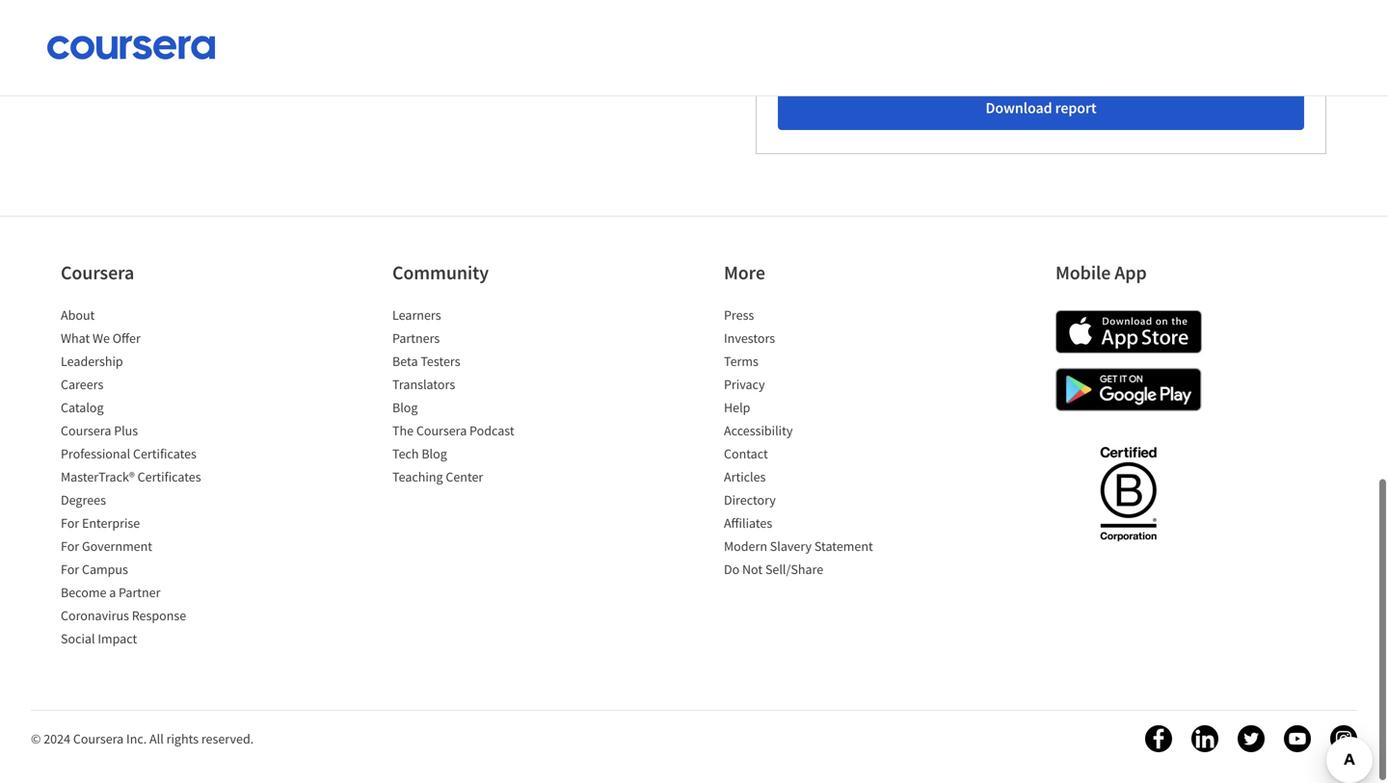 Task type: locate. For each thing, give the bounding box(es) containing it.
0 vertical spatial certificates
[[133, 445, 197, 463]]

2024
[[44, 731, 70, 748]]

modern slavery statement link
[[724, 538, 873, 555]]

mobile
[[1056, 261, 1111, 285]]

0 horizontal spatial list
[[61, 306, 225, 653]]

list for more
[[724, 306, 888, 583]]

learners partners beta testers translators blog the coursera podcast tech blog teaching center
[[392, 307, 514, 486]]

social impact link
[[61, 631, 137, 648]]

coursera youtube image
[[1284, 726, 1311, 753]]

for government link
[[61, 538, 152, 555]]

certificates
[[133, 445, 197, 463], [138, 469, 201, 486]]

we
[[93, 330, 110, 347]]

list
[[61, 306, 225, 653], [392, 306, 556, 491], [724, 306, 888, 583]]

reserved.
[[201, 731, 254, 748]]

about
[[61, 307, 95, 324]]

download report
[[986, 98, 1097, 118]]

coronavirus response link
[[61, 607, 186, 625]]

list containing press
[[724, 306, 888, 583]]

2 horizontal spatial list
[[724, 306, 888, 583]]

leadership link
[[61, 353, 123, 370]]

articles
[[724, 469, 766, 486]]

teaching center link
[[392, 469, 483, 486]]

teaching
[[392, 469, 443, 486]]

for down degrees
[[61, 515, 79, 532]]

affiliates
[[724, 515, 772, 532]]

center
[[446, 469, 483, 486]]

contact link
[[724, 445, 768, 463]]

for
[[61, 515, 79, 532], [61, 538, 79, 555], [61, 561, 79, 578]]

blog up teaching center link
[[422, 445, 447, 463]]

2 list from the left
[[392, 306, 556, 491]]

terms
[[724, 353, 759, 370]]

more
[[724, 261, 765, 285]]

download on the app store image
[[1056, 310, 1202, 354]]

help link
[[724, 399, 750, 416]]

certificates down professional certificates link
[[138, 469, 201, 486]]

for up become
[[61, 561, 79, 578]]

not
[[742, 561, 763, 578]]

1 list from the left
[[61, 306, 225, 653]]

catalog link
[[61, 399, 104, 416]]

coursera up the 'tech blog' link
[[416, 422, 467, 440]]

app
[[1115, 261, 1147, 285]]

affiliates link
[[724, 515, 772, 532]]

privacy link
[[724, 376, 765, 393]]

sell/share
[[765, 561, 824, 578]]

for up for campus 'link'
[[61, 538, 79, 555]]

partner
[[119, 584, 161, 602]]

coursera instagram image
[[1330, 726, 1357, 753]]

the coursera podcast link
[[392, 422, 514, 440]]

list for community
[[392, 306, 556, 491]]

for campus link
[[61, 561, 128, 578]]

what we offer link
[[61, 330, 141, 347]]

mastertrack® certificates link
[[61, 469, 201, 486]]

coursera
[[61, 261, 134, 285], [61, 422, 111, 440], [416, 422, 467, 440], [73, 731, 124, 748]]

social
[[61, 631, 95, 648]]

accessibility link
[[724, 422, 793, 440]]

partners
[[392, 330, 440, 347]]

0 vertical spatial for
[[61, 515, 79, 532]]

0 horizontal spatial blog
[[392, 399, 418, 416]]

1 vertical spatial for
[[61, 538, 79, 555]]

accessibility
[[724, 422, 793, 440]]

the
[[392, 422, 414, 440]]

campus
[[82, 561, 128, 578]]

coursera facebook image
[[1145, 726, 1172, 753]]

mastertrack®
[[61, 469, 135, 486]]

1 vertical spatial blog
[[422, 445, 447, 463]]

press investors terms privacy help accessibility contact articles directory affiliates modern slavery statement do not sell/share
[[724, 307, 873, 578]]

get it on google play image
[[1056, 368, 1202, 412]]

2 for from the top
[[61, 538, 79, 555]]

certificates up mastertrack® certificates link on the left of the page
[[133, 445, 197, 463]]

blog up the
[[392, 399, 418, 416]]

do
[[724, 561, 740, 578]]

about link
[[61, 307, 95, 324]]

list containing learners
[[392, 306, 556, 491]]

1 vertical spatial certificates
[[138, 469, 201, 486]]

1 horizontal spatial blog
[[422, 445, 447, 463]]

3 for from the top
[[61, 561, 79, 578]]

blog
[[392, 399, 418, 416], [422, 445, 447, 463]]

3 list from the left
[[724, 306, 888, 583]]

coronavirus
[[61, 607, 129, 625]]

©
[[31, 731, 41, 748]]

careers link
[[61, 376, 103, 393]]

list for coursera
[[61, 306, 225, 653]]

beta
[[392, 353, 418, 370]]

2 vertical spatial for
[[61, 561, 79, 578]]

modern
[[724, 538, 767, 555]]

contact
[[724, 445, 768, 463]]

list containing about
[[61, 306, 225, 653]]

slavery
[[770, 538, 812, 555]]

mobile app
[[1056, 261, 1147, 285]]

coursera plus link
[[61, 422, 138, 440]]

enterprise
[[82, 515, 140, 532]]

1 horizontal spatial list
[[392, 306, 556, 491]]

coursera down catalog
[[61, 422, 111, 440]]

coursera twitter image
[[1238, 726, 1265, 753]]

about what we offer leadership careers catalog coursera plus professional certificates mastertrack® certificates degrees for enterprise for government for campus become a partner coronavirus response social impact
[[61, 307, 201, 648]]

beta testers link
[[392, 353, 460, 370]]



Task type: vqa. For each thing, say whether or not it's contained in the screenshot.
MasterTrack®
yes



Task type: describe. For each thing, give the bounding box(es) containing it.
professional
[[61, 445, 130, 463]]

become a partner link
[[61, 584, 161, 602]]

learners link
[[392, 307, 441, 324]]

degrees link
[[61, 492, 106, 509]]

leadership
[[61, 353, 123, 370]]

rights
[[166, 731, 199, 748]]

tech blog link
[[392, 445, 447, 463]]

translators link
[[392, 376, 455, 393]]

what
[[61, 330, 90, 347]]

articles link
[[724, 469, 766, 486]]

download report button
[[778, 84, 1304, 130]]

testers
[[421, 353, 460, 370]]

partners link
[[392, 330, 440, 347]]

statement
[[815, 538, 873, 555]]

inc.
[[126, 731, 147, 748]]

coursera inside about what we offer leadership careers catalog coursera plus professional certificates mastertrack® certificates degrees for enterprise for government for campus become a partner coronavirus response social impact
[[61, 422, 111, 440]]

government
[[82, 538, 152, 555]]

professional certificates link
[[61, 445, 197, 463]]

offer
[[113, 330, 141, 347]]

coursera left inc.
[[73, 731, 124, 748]]

become
[[61, 584, 106, 602]]

0 vertical spatial blog
[[392, 399, 418, 416]]

logo of certified b corporation image
[[1089, 436, 1168, 551]]

coursera up 'about' 'link'
[[61, 261, 134, 285]]

do not sell/share link
[[724, 561, 824, 578]]

1 for from the top
[[61, 515, 79, 532]]

privacy
[[724, 376, 765, 393]]

coursera inside the learners partners beta testers translators blog the coursera podcast tech blog teaching center
[[416, 422, 467, 440]]

coursera logo image
[[46, 36, 216, 60]]

help
[[724, 399, 750, 416]]

for enterprise link
[[61, 515, 140, 532]]

a
[[109, 584, 116, 602]]

response
[[132, 607, 186, 625]]

careers
[[61, 376, 103, 393]]

© 2024 coursera inc. all rights reserved.
[[31, 731, 254, 748]]

podcast
[[470, 422, 514, 440]]

directory link
[[724, 492, 776, 509]]

terms link
[[724, 353, 759, 370]]

tech
[[392, 445, 419, 463]]

catalog
[[61, 399, 104, 416]]

impact
[[98, 631, 137, 648]]

press link
[[724, 307, 754, 324]]

plus
[[114, 422, 138, 440]]

report
[[1055, 98, 1097, 118]]

investors
[[724, 330, 775, 347]]

learners
[[392, 307, 441, 324]]

press
[[724, 307, 754, 324]]

degrees
[[61, 492, 106, 509]]

blog link
[[392, 399, 418, 416]]

community
[[392, 261, 489, 285]]

all
[[149, 731, 164, 748]]

investors link
[[724, 330, 775, 347]]

directory
[[724, 492, 776, 509]]

download
[[986, 98, 1052, 118]]

translators
[[392, 376, 455, 393]]

coursera linkedin image
[[1192, 726, 1219, 753]]



